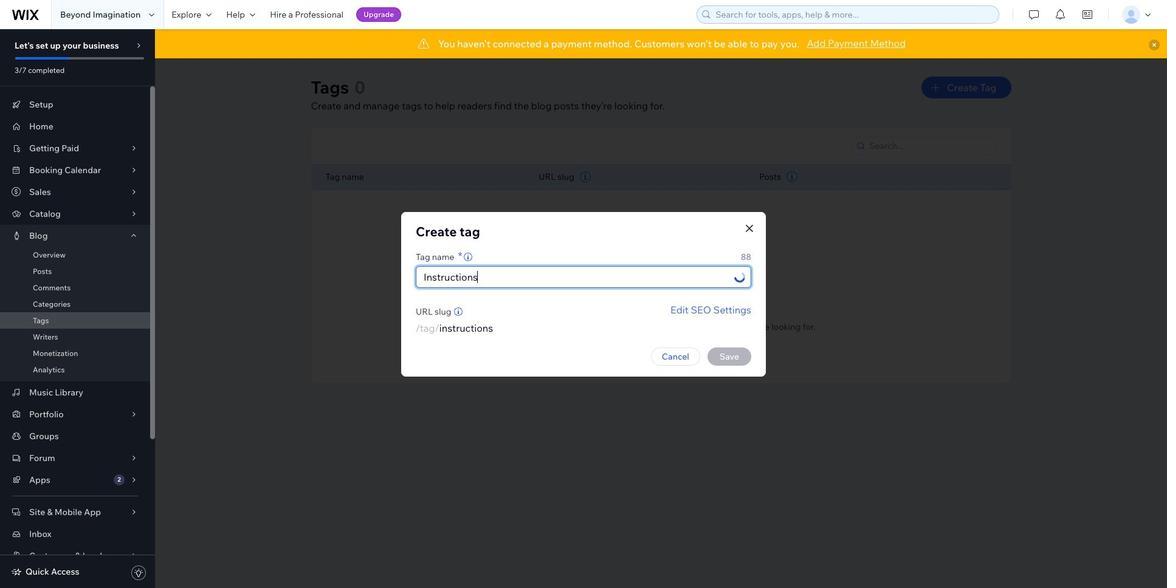 Task type: locate. For each thing, give the bounding box(es) containing it.
sidebar element
[[0, 29, 155, 589]]

e.g., Brunch-spots, How-tos, Technology field
[[420, 267, 731, 287]]

Search... field
[[867, 137, 993, 155]]

Search for tools, apps, help & more... field
[[712, 6, 996, 23]]

alert
[[155, 29, 1168, 58]]



Task type: vqa. For each thing, say whether or not it's contained in the screenshot.
'In' in Publish your photos and videos to social Manage your online presence in one place, by publishing your site's media to social platforms.
no



